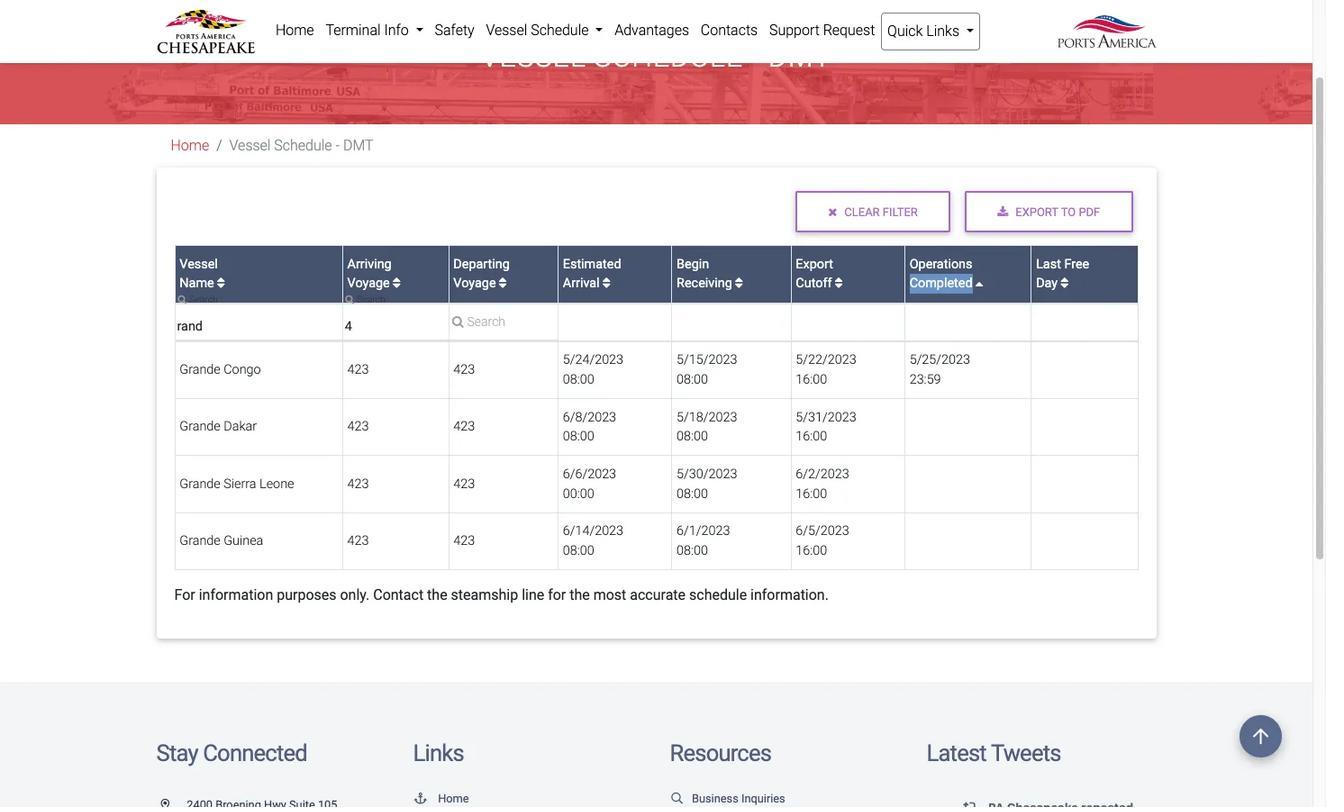 Task type: vqa. For each thing, say whether or not it's contained in the screenshot.


Task type: describe. For each thing, give the bounding box(es) containing it.
5/25/2023 23:59
[[910, 353, 971, 387]]

most
[[594, 587, 627, 604]]

information.
[[751, 587, 829, 604]]

anchor image
[[413, 794, 428, 805]]

0 horizontal spatial schedule
[[274, 137, 332, 154]]

16:00 for 5/22/2023 16:00
[[796, 372, 828, 387]]

latest tweets
[[927, 740, 1061, 767]]

16:00 for 6/5/2023 16:00
[[796, 543, 828, 559]]

5/18/2023 08:00
[[677, 410, 738, 445]]

line
[[522, 587, 545, 604]]

cutoff
[[796, 276, 832, 291]]

1 vertical spatial vessel schedule - dmt
[[229, 137, 374, 154]]

0 vertical spatial vessel schedule - dmt
[[481, 40, 832, 74]]

estimated
[[563, 257, 621, 272]]

vessel schedule link
[[480, 13, 609, 49]]

request
[[823, 22, 875, 39]]

1 horizontal spatial home link
[[270, 13, 320, 49]]

purposes
[[277, 587, 337, 604]]

latest
[[927, 740, 987, 767]]

6/14/2023
[[563, 524, 624, 539]]

grande guinea
[[180, 534, 263, 549]]

vessel schedule
[[486, 22, 592, 39]]

0 vertical spatial home
[[276, 22, 314, 39]]

08:00 for 5/30/2023 08:00
[[677, 486, 708, 502]]

safety link
[[429, 13, 480, 49]]

08:00 for 6/1/2023 08:00
[[677, 543, 708, 559]]

map marker alt image
[[161, 800, 184, 808]]

5/24/2023
[[563, 353, 624, 368]]

begin receiving
[[677, 257, 733, 291]]

6/1/2023
[[677, 524, 730, 539]]

arriving voyage
[[347, 257, 393, 291]]

business inquiries
[[692, 792, 786, 806]]

08:00 for 6/8/2023 08:00
[[563, 429, 595, 445]]

info
[[384, 22, 409, 39]]

for information purposes only. contact the steamship line for the most accurate schedule information.
[[174, 587, 829, 604]]

0 horizontal spatial dmt
[[343, 137, 374, 154]]

stay connected
[[156, 740, 307, 767]]

name
[[180, 276, 214, 291]]

6/8/2023 08:00
[[563, 410, 617, 445]]

vessel name
[[180, 257, 218, 291]]

advantages link
[[609, 13, 695, 49]]

schedule
[[689, 587, 747, 604]]

clear filter
[[845, 205, 918, 219]]

contacts
[[701, 22, 758, 39]]

6/8/2023
[[563, 410, 617, 425]]

5/30/2023 08:00
[[677, 467, 738, 502]]

last
[[1037, 257, 1062, 272]]

08:00 for 5/24/2023 08:00
[[563, 372, 595, 387]]

6/5/2023
[[796, 524, 850, 539]]

grande congo
[[180, 362, 261, 378]]

voyage for departing voyage
[[454, 276, 496, 291]]

5/22/2023
[[796, 353, 857, 368]]

grande sierra leone
[[180, 477, 294, 492]]

1 the from the left
[[427, 587, 448, 604]]

grande for grande guinea
[[180, 534, 221, 549]]

6/14/2023 08:00
[[563, 524, 624, 559]]

16:00 for 5/31/2023 16:00
[[796, 429, 828, 445]]

2 vertical spatial home
[[438, 792, 469, 806]]

quick links
[[888, 23, 963, 40]]

export to pdf
[[1016, 205, 1101, 219]]

0 vertical spatial dmt
[[769, 40, 832, 74]]

quick links link
[[881, 13, 981, 50]]

search image
[[670, 794, 685, 805]]

resources
[[670, 740, 772, 767]]

1 vertical spatial home link
[[171, 137, 209, 154]]

2 vertical spatial home link
[[413, 792, 469, 806]]

clear filter button
[[796, 191, 951, 233]]

dakar
[[224, 419, 257, 435]]

departing voyage
[[454, 257, 510, 291]]

departing
[[454, 257, 510, 272]]

6/1/2023 08:00
[[677, 524, 730, 559]]

5/18/2023
[[677, 410, 738, 425]]

steamship
[[451, 587, 518, 604]]

voyage for arriving voyage
[[347, 276, 390, 291]]

00:00
[[563, 486, 595, 502]]

5/24/2023 08:00
[[563, 353, 624, 387]]

support request link
[[764, 13, 881, 49]]

grande dakar
[[180, 419, 257, 435]]

arrival
[[563, 276, 600, 291]]

completed
[[910, 276, 973, 291]]

2 the from the left
[[570, 587, 590, 604]]

5/25/2023
[[910, 353, 971, 368]]

6/2/2023
[[796, 467, 850, 482]]

last free day
[[1037, 257, 1090, 291]]

export for export to pdf
[[1016, 205, 1059, 219]]

08:00 for 6/14/2023 08:00
[[563, 543, 595, 559]]

export for export cutoff
[[796, 257, 834, 272]]



Task type: locate. For each thing, give the bounding box(es) containing it.
16:00 inside 6/5/2023 16:00
[[796, 543, 828, 559]]

1 vertical spatial dmt
[[343, 137, 374, 154]]

08:00 down 5/18/2023
[[677, 429, 708, 445]]

08:00 inside 5/24/2023 08:00
[[563, 372, 595, 387]]

for
[[548, 587, 566, 604]]

423
[[347, 362, 369, 378], [454, 362, 475, 378], [347, 419, 369, 435], [454, 419, 475, 435], [347, 477, 369, 492], [454, 477, 475, 492], [347, 534, 369, 549], [454, 534, 475, 549]]

vessel inside "vessel schedule" link
[[486, 22, 528, 39]]

terminal info
[[326, 22, 412, 39]]

1 horizontal spatial export
[[1016, 205, 1059, 219]]

0 vertical spatial links
[[927, 23, 960, 40]]

pdf
[[1079, 205, 1101, 219]]

information
[[199, 587, 273, 604]]

links right quick
[[927, 23, 960, 40]]

export up cutoff
[[796, 257, 834, 272]]

dmt
[[769, 40, 832, 74], [343, 137, 374, 154]]

receiving
[[677, 276, 733, 291]]

1 horizontal spatial voyage
[[454, 276, 496, 291]]

business inquiries link
[[670, 792, 786, 806]]

0 vertical spatial export
[[1016, 205, 1059, 219]]

close image
[[828, 207, 838, 219]]

08:00 inside the 6/14/2023 08:00
[[563, 543, 595, 559]]

inquiries
[[742, 792, 786, 806]]

1 grande from the top
[[180, 362, 221, 378]]

16:00 inside 6/2/2023 16:00
[[796, 486, 828, 502]]

08:00 down 5/30/2023
[[677, 486, 708, 502]]

2 horizontal spatial home link
[[413, 792, 469, 806]]

16:00 down 6/5/2023
[[796, 543, 828, 559]]

5/30/2023
[[677, 467, 738, 482]]

08:00 down 5/24/2023
[[563, 372, 595, 387]]

2 vertical spatial schedule
[[274, 137, 332, 154]]

23:59
[[910, 372, 941, 387]]

0 horizontal spatial export
[[796, 257, 834, 272]]

guinea
[[224, 534, 263, 549]]

leone
[[260, 477, 294, 492]]

export to pdf link
[[965, 191, 1133, 233]]

grande
[[180, 362, 221, 378], [180, 419, 221, 435], [180, 477, 221, 492], [180, 534, 221, 549]]

1 vertical spatial links
[[413, 740, 464, 767]]

links inside quick links link
[[927, 23, 960, 40]]

day
[[1037, 276, 1058, 291]]

08:00
[[563, 372, 595, 387], [677, 372, 708, 387], [563, 429, 595, 445], [677, 429, 708, 445], [677, 486, 708, 502], [563, 543, 595, 559], [677, 543, 708, 559]]

0 horizontal spatial voyage
[[347, 276, 390, 291]]

operations
[[910, 257, 973, 272]]

links up anchor image
[[413, 740, 464, 767]]

08:00 inside '5/15/2023 08:00'
[[677, 372, 708, 387]]

0 horizontal spatial vessel schedule - dmt
[[229, 137, 374, 154]]

1 vertical spatial schedule
[[594, 40, 744, 74]]

to
[[1061, 205, 1076, 219]]

5/15/2023
[[677, 353, 738, 368]]

2 voyage from the left
[[454, 276, 496, 291]]

08:00 for 5/15/2023 08:00
[[677, 372, 708, 387]]

1 voyage from the left
[[347, 276, 390, 291]]

08:00 down 6/14/2023
[[563, 543, 595, 559]]

connected
[[203, 740, 307, 767]]

export left to
[[1016, 205, 1059, 219]]

1 horizontal spatial links
[[927, 23, 960, 40]]

-
[[752, 40, 761, 74], [336, 137, 340, 154]]

2 horizontal spatial schedule
[[594, 40, 744, 74]]

0 vertical spatial schedule
[[531, 22, 589, 39]]

08:00 down 6/8/2023
[[563, 429, 595, 445]]

for
[[174, 587, 195, 604]]

terminal info link
[[320, 13, 429, 49]]

4 16:00 from the top
[[796, 543, 828, 559]]

3 16:00 from the top
[[796, 486, 828, 502]]

voyage down departing
[[454, 276, 496, 291]]

grande left 'guinea'
[[180, 534, 221, 549]]

congo
[[224, 362, 261, 378]]

voyage inside arriving voyage
[[347, 276, 390, 291]]

sierra
[[224, 477, 256, 492]]

contacts link
[[695, 13, 764, 49]]

2 16:00 from the top
[[796, 429, 828, 445]]

0 horizontal spatial home link
[[171, 137, 209, 154]]

grande left congo
[[180, 362, 221, 378]]

0 horizontal spatial links
[[413, 740, 464, 767]]

1 16:00 from the top
[[796, 372, 828, 387]]

support request
[[770, 22, 875, 39]]

grande for grande dakar
[[180, 419, 221, 435]]

grande for grande congo
[[180, 362, 221, 378]]

16:00 for 6/2/2023 16:00
[[796, 486, 828, 502]]

estimated arrival
[[563, 257, 621, 291]]

08:00 inside 6/8/2023 08:00
[[563, 429, 595, 445]]

1 horizontal spatial dmt
[[769, 40, 832, 74]]

filter
[[883, 205, 918, 219]]

operations completed
[[910, 257, 973, 291]]

3 grande from the top
[[180, 477, 221, 492]]

16:00 down 6/2/2023
[[796, 486, 828, 502]]

16:00 down 5/22/2023 on the right top
[[796, 372, 828, 387]]

terminal
[[326, 22, 381, 39]]

2 grande from the top
[[180, 419, 221, 435]]

stay
[[156, 740, 198, 767]]

download image
[[998, 207, 1009, 219]]

voyage down arriving
[[347, 276, 390, 291]]

6/6/2023
[[563, 467, 617, 482]]

16:00 inside 5/31/2023 16:00
[[796, 429, 828, 445]]

5/31/2023 16:00
[[796, 410, 857, 445]]

1 horizontal spatial home
[[276, 22, 314, 39]]

1 vertical spatial export
[[796, 257, 834, 272]]

1 horizontal spatial the
[[570, 587, 590, 604]]

1 horizontal spatial -
[[752, 40, 761, 74]]

advantages
[[615, 22, 689, 39]]

home
[[276, 22, 314, 39], [171, 137, 209, 154], [438, 792, 469, 806]]

grande for grande sierra leone
[[180, 477, 221, 492]]

safety
[[435, 22, 475, 39]]

1 horizontal spatial schedule
[[531, 22, 589, 39]]

1 vertical spatial -
[[336, 137, 340, 154]]

4 grande from the top
[[180, 534, 221, 549]]

begin
[[677, 257, 709, 272]]

5/15/2023 08:00
[[677, 353, 738, 387]]

grande left sierra
[[180, 477, 221, 492]]

1 vertical spatial home
[[171, 137, 209, 154]]

contact
[[373, 587, 424, 604]]

0 horizontal spatial the
[[427, 587, 448, 604]]

16:00 down 5/31/2023
[[796, 429, 828, 445]]

0 horizontal spatial home
[[171, 137, 209, 154]]

export
[[1016, 205, 1059, 219], [796, 257, 834, 272]]

0 vertical spatial -
[[752, 40, 761, 74]]

08:00 down 6/1/2023
[[677, 543, 708, 559]]

clear
[[845, 205, 880, 219]]

None field
[[175, 313, 342, 340], [343, 313, 448, 340], [449, 313, 558, 340], [175, 313, 342, 340], [343, 313, 448, 340], [449, 313, 558, 340]]

the right for
[[570, 587, 590, 604]]

export cutoff
[[796, 257, 834, 291]]

free
[[1065, 257, 1090, 272]]

08:00 down 5/15/2023 in the top right of the page
[[677, 372, 708, 387]]

schedule
[[531, 22, 589, 39], [594, 40, 744, 74], [274, 137, 332, 154]]

the right contact
[[427, 587, 448, 604]]

2 horizontal spatial home
[[438, 792, 469, 806]]

support
[[770, 22, 820, 39]]

arriving
[[347, 257, 392, 272]]

08:00 for 5/18/2023 08:00
[[677, 429, 708, 445]]

0 vertical spatial home link
[[270, 13, 320, 49]]

quick
[[888, 23, 923, 40]]

5/31/2023
[[796, 410, 857, 425]]

6/5/2023 16:00
[[796, 524, 850, 559]]

16:00 inside 5/22/2023 16:00
[[796, 372, 828, 387]]

go to top image
[[1240, 716, 1283, 758]]

08:00 inside "5/18/2023 08:00"
[[677, 429, 708, 445]]

only.
[[340, 587, 370, 604]]

0 horizontal spatial -
[[336, 137, 340, 154]]

1 horizontal spatial vessel schedule - dmt
[[481, 40, 832, 74]]

grande left dakar
[[180, 419, 221, 435]]

business
[[692, 792, 739, 806]]

6/6/2023 00:00
[[563, 467, 617, 502]]

tweets
[[991, 740, 1061, 767]]

08:00 inside 5/30/2023 08:00
[[677, 486, 708, 502]]

08:00 inside 6/1/2023 08:00
[[677, 543, 708, 559]]

voyage inside departing voyage
[[454, 276, 496, 291]]

6/2/2023 16:00
[[796, 467, 850, 502]]

5/22/2023 16:00
[[796, 353, 857, 387]]



